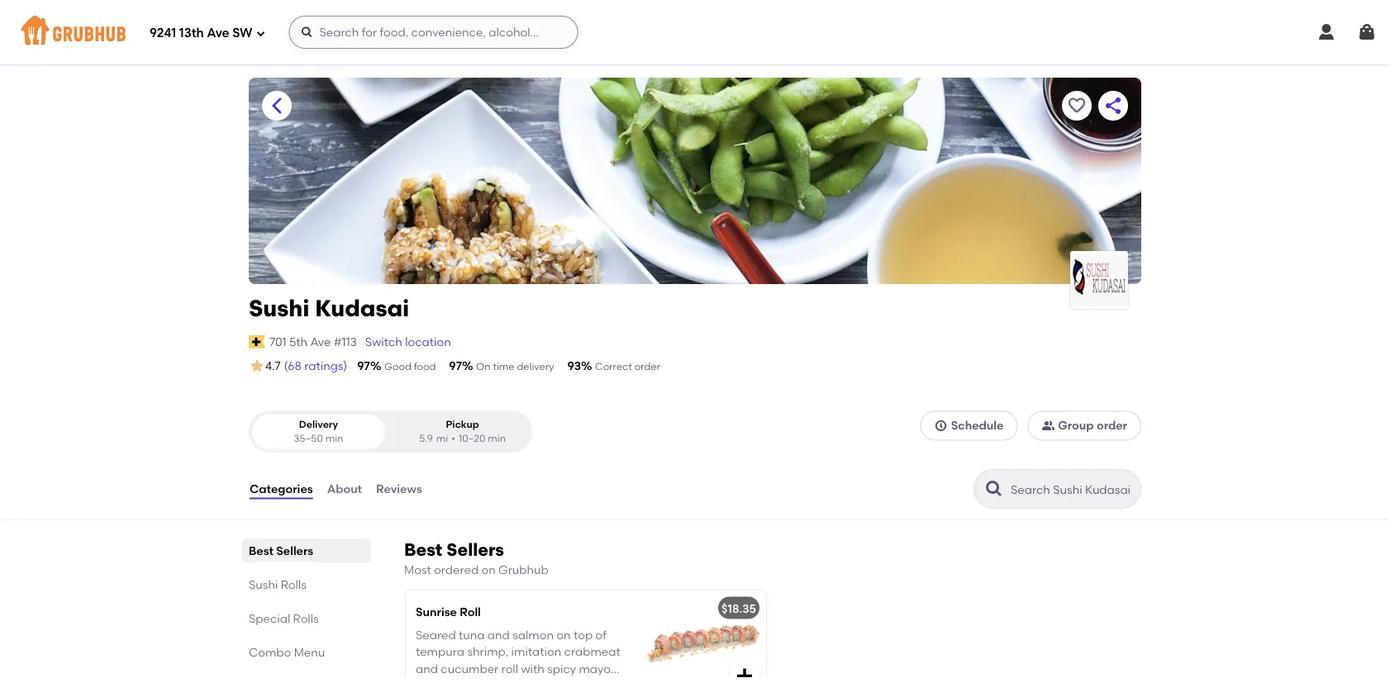 Task type: describe. For each thing, give the bounding box(es) containing it.
tempura
[[416, 645, 465, 659]]

grubhub
[[499, 563, 549, 578]]

4.7
[[265, 359, 281, 373]]

time
[[493, 361, 515, 373]]

10–20
[[459, 433, 486, 445]]

pickup
[[446, 419, 479, 431]]

switch
[[365, 335, 402, 349]]

most
[[404, 563, 431, 578]]

seared
[[416, 628, 456, 643]]

imitation
[[511, 645, 562, 659]]

35–50
[[294, 433, 323, 445]]

13th
[[179, 26, 204, 41]]

sushi for sushi rolls
[[249, 578, 278, 592]]

of
[[596, 628, 607, 643]]

combo menu
[[249, 646, 325, 660]]

sunrise roll image
[[642, 591, 766, 679]]

location
[[405, 335, 451, 349]]

combo menu tab
[[249, 644, 365, 661]]

pickup 5.9 mi • 10–20 min
[[419, 419, 506, 445]]

switch location
[[365, 335, 451, 349]]

ave for 5th
[[310, 335, 331, 349]]

9241
[[150, 26, 176, 41]]

share icon image
[[1104, 96, 1124, 116]]

special
[[249, 612, 290, 626]]

spicy
[[547, 662, 576, 676]]

kudasai
[[315, 295, 410, 322]]

subscription pass image
[[249, 336, 266, 349]]

special rolls tab
[[249, 610, 365, 628]]

ratings)
[[304, 359, 347, 373]]

switch location button
[[364, 333, 452, 351]]

sushi kudasai
[[249, 295, 410, 322]]

about button
[[326, 460, 363, 519]]

ave for 13th
[[207, 26, 229, 41]]

sushi rolls
[[249, 578, 307, 592]]

caret left icon image
[[267, 96, 287, 116]]

menu
[[294, 646, 325, 660]]

Search Sushi Kudasai search field
[[1009, 482, 1136, 498]]

min inside pickup 5.9 mi • 10–20 min
[[488, 433, 506, 445]]

with
[[521, 662, 545, 676]]

best sellers
[[249, 544, 313, 558]]

best sellers most ordered on grubhub
[[404, 540, 549, 578]]

good
[[384, 361, 412, 373]]

on for sellers
[[482, 563, 496, 578]]

categories
[[250, 482, 313, 496]]

sushi kudasai logo image
[[1071, 254, 1128, 307]]

sushi rolls tab
[[249, 576, 365, 594]]

roll
[[460, 605, 481, 619]]

0 horizontal spatial and
[[416, 662, 438, 676]]

order for correct order
[[635, 361, 661, 373]]

cucumber
[[441, 662, 499, 676]]

701 5th ave #113 button
[[269, 333, 358, 351]]

701 5th ave #113
[[270, 335, 357, 349]]

best for best sellers
[[249, 544, 274, 558]]

schedule button
[[921, 411, 1018, 441]]

schedule
[[951, 419, 1004, 433]]

min inside delivery 35–50 min
[[325, 433, 343, 445]]

categories button
[[249, 460, 314, 519]]

combo
[[249, 646, 291, 660]]

food
[[414, 361, 436, 373]]

sunrise roll
[[416, 605, 481, 619]]

search icon image
[[985, 480, 1004, 499]]

ordered
[[434, 563, 479, 578]]



Task type: vqa. For each thing, say whether or not it's contained in the screenshot.
order associated with Correct order
yes



Task type: locate. For each thing, give the bounding box(es) containing it.
5.9
[[419, 433, 433, 445]]

ave
[[207, 26, 229, 41], [310, 335, 331, 349]]

0 horizontal spatial min
[[325, 433, 343, 445]]

seared tuna and salmon on top of tempura shrimp, imitation crabmeat and cucumber roll with spicy ma
[[416, 628, 621, 679]]

0 vertical spatial ave
[[207, 26, 229, 41]]

delivery
[[517, 361, 554, 373]]

1 horizontal spatial order
[[1097, 419, 1128, 433]]

1 horizontal spatial ave
[[310, 335, 331, 349]]

mi
[[436, 433, 448, 445]]

correct
[[595, 361, 632, 373]]

best for best sellers most ordered on grubhub
[[404, 540, 442, 561]]

min right 10–20
[[488, 433, 506, 445]]

on
[[476, 361, 491, 373]]

sellers up ordered
[[447, 540, 504, 561]]

0 vertical spatial on
[[482, 563, 496, 578]]

on time delivery
[[476, 361, 554, 373]]

order right group
[[1097, 419, 1128, 433]]

0 horizontal spatial 97
[[357, 359, 370, 373]]

people icon image
[[1042, 419, 1055, 433]]

best
[[404, 540, 442, 561], [249, 544, 274, 558]]

0 horizontal spatial on
[[482, 563, 496, 578]]

special rolls
[[249, 612, 319, 626]]

1 horizontal spatial svg image
[[1317, 22, 1337, 42]]

sushi inside tab
[[249, 578, 278, 592]]

best up most at the bottom
[[404, 540, 442, 561]]

correct order
[[595, 361, 661, 373]]

best up sushi rolls
[[249, 544, 274, 558]]

1 vertical spatial svg image
[[935, 419, 948, 433]]

sw
[[232, 26, 253, 41]]

sushi up special
[[249, 578, 278, 592]]

ave inside button
[[310, 335, 331, 349]]

1 horizontal spatial min
[[488, 433, 506, 445]]

on left top
[[557, 628, 571, 643]]

reviews button
[[375, 460, 423, 519]]

rolls up the combo menu tab
[[293, 612, 319, 626]]

1 horizontal spatial sellers
[[447, 540, 504, 561]]

star icon image
[[249, 358, 265, 375]]

and
[[488, 628, 510, 643], [416, 662, 438, 676]]

best inside tab
[[249, 544, 274, 558]]

rolls for sushi rolls
[[281, 578, 307, 592]]

$18.35
[[722, 602, 756, 616]]

min
[[325, 433, 343, 445], [488, 433, 506, 445]]

on right ordered
[[482, 563, 496, 578]]

rolls
[[281, 578, 307, 592], [293, 612, 319, 626]]

delivery 35–50 min
[[294, 419, 343, 445]]

main navigation navigation
[[0, 0, 1391, 64]]

1 horizontal spatial and
[[488, 628, 510, 643]]

best inside best sellers most ordered on grubhub
[[404, 540, 442, 561]]

roll
[[501, 662, 518, 676]]

sellers for best sellers
[[276, 544, 313, 558]]

93
[[568, 359, 581, 373]]

2 97 from the left
[[449, 359, 462, 373]]

on inside best sellers most ordered on grubhub
[[482, 563, 496, 578]]

1 horizontal spatial 97
[[449, 359, 462, 373]]

0 vertical spatial svg image
[[1317, 22, 1337, 42]]

1 min from the left
[[325, 433, 343, 445]]

on for tuna
[[557, 628, 571, 643]]

crabmeat
[[564, 645, 621, 659]]

0 vertical spatial sushi
[[249, 295, 310, 322]]

top
[[574, 628, 593, 643]]

on inside seared tuna and salmon on top of tempura shrimp, imitation crabmeat and cucumber roll with spicy ma
[[557, 628, 571, 643]]

good food
[[384, 361, 436, 373]]

group order
[[1058, 419, 1128, 433]]

group
[[1058, 419, 1094, 433]]

rolls for special rolls
[[293, 612, 319, 626]]

9241 13th ave sw
[[150, 26, 253, 41]]

97 left on
[[449, 359, 462, 373]]

sushi up 701
[[249, 295, 310, 322]]

option group containing delivery 35–50 min
[[249, 411, 532, 453]]

5th
[[289, 335, 308, 349]]

97 for on time delivery
[[449, 359, 462, 373]]

ave inside 'main navigation' navigation
[[207, 26, 229, 41]]

svg image
[[1357, 22, 1377, 42], [300, 26, 314, 39], [256, 29, 266, 38], [735, 667, 755, 679]]

2 sushi from the top
[[249, 578, 278, 592]]

97 for good food
[[357, 359, 370, 373]]

0 vertical spatial and
[[488, 628, 510, 643]]

ave left sw
[[207, 26, 229, 41]]

sellers inside tab
[[276, 544, 313, 558]]

sellers
[[447, 540, 504, 561], [276, 544, 313, 558]]

rolls up special rolls
[[281, 578, 307, 592]]

1 97 from the left
[[357, 359, 370, 373]]

sushi
[[249, 295, 310, 322], [249, 578, 278, 592]]

0 vertical spatial rolls
[[281, 578, 307, 592]]

1 vertical spatial ave
[[310, 335, 331, 349]]

1 horizontal spatial best
[[404, 540, 442, 561]]

save this restaurant image
[[1067, 96, 1087, 116]]

min down delivery
[[325, 433, 343, 445]]

delivery
[[299, 419, 338, 431]]

97 down switch
[[357, 359, 370, 373]]

order
[[635, 361, 661, 373], [1097, 419, 1128, 433]]

group order button
[[1028, 411, 1142, 441]]

sunrise
[[416, 605, 457, 619]]

salmon
[[513, 628, 554, 643]]

0 vertical spatial order
[[635, 361, 661, 373]]

save this restaurant button
[[1062, 91, 1092, 121]]

sellers inside best sellers most ordered on grubhub
[[447, 540, 504, 561]]

1 vertical spatial sushi
[[249, 578, 278, 592]]

on
[[482, 563, 496, 578], [557, 628, 571, 643]]

#113
[[334, 335, 357, 349]]

ave right 5th
[[310, 335, 331, 349]]

rolls inside special rolls tab
[[293, 612, 319, 626]]

(68
[[284, 359, 302, 373]]

97
[[357, 359, 370, 373], [449, 359, 462, 373]]

rolls inside sushi rolls tab
[[281, 578, 307, 592]]

svg image inside schedule button
[[935, 419, 948, 433]]

•
[[452, 433, 455, 445]]

1 vertical spatial and
[[416, 662, 438, 676]]

shrimp,
[[467, 645, 509, 659]]

1 sushi from the top
[[249, 295, 310, 322]]

and up shrimp,
[[488, 628, 510, 643]]

reviews
[[376, 482, 422, 496]]

701
[[270, 335, 287, 349]]

(68 ratings)
[[284, 359, 347, 373]]

order right correct
[[635, 361, 661, 373]]

about
[[327, 482, 362, 496]]

svg image
[[1317, 22, 1337, 42], [935, 419, 948, 433]]

0 horizontal spatial sellers
[[276, 544, 313, 558]]

order inside button
[[1097, 419, 1128, 433]]

1 vertical spatial on
[[557, 628, 571, 643]]

tuna
[[459, 628, 485, 643]]

0 horizontal spatial ave
[[207, 26, 229, 41]]

sellers up sushi rolls tab
[[276, 544, 313, 558]]

0 horizontal spatial order
[[635, 361, 661, 373]]

1 vertical spatial order
[[1097, 419, 1128, 433]]

option group
[[249, 411, 532, 453]]

Search for food, convenience, alcohol... search field
[[289, 16, 578, 49]]

0 horizontal spatial svg image
[[935, 419, 948, 433]]

1 vertical spatial rolls
[[293, 612, 319, 626]]

0 horizontal spatial best
[[249, 544, 274, 558]]

best sellers tab
[[249, 542, 365, 560]]

sushi for sushi kudasai
[[249, 295, 310, 322]]

and down tempura in the bottom of the page
[[416, 662, 438, 676]]

svg image inside 'main navigation' navigation
[[1317, 22, 1337, 42]]

order for group order
[[1097, 419, 1128, 433]]

2 min from the left
[[488, 433, 506, 445]]

sellers for best sellers most ordered on grubhub
[[447, 540, 504, 561]]

1 horizontal spatial on
[[557, 628, 571, 643]]



